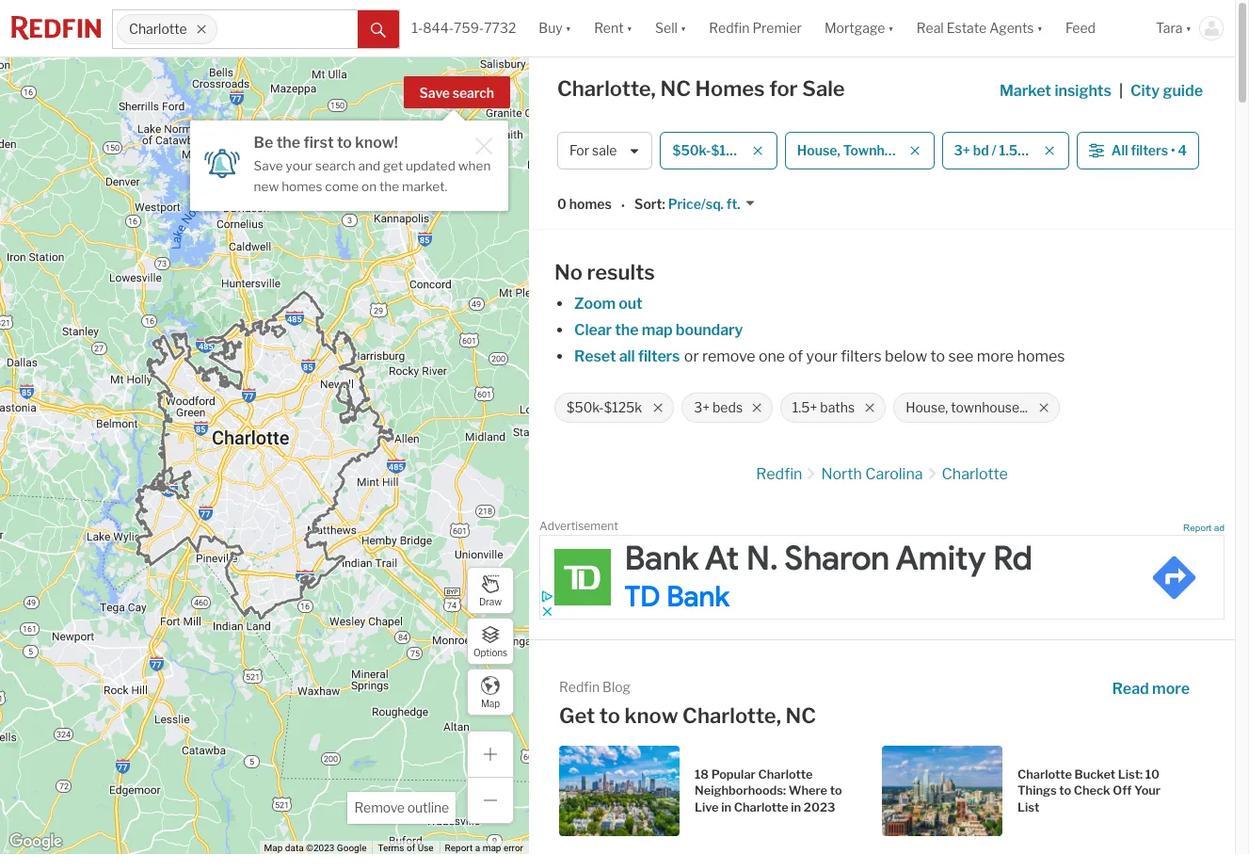 Task type: locate. For each thing, give the bounding box(es) containing it.
1 vertical spatial search
[[315, 158, 356, 173]]

map data ©2023 google
[[264, 843, 367, 853]]

map right a
[[483, 843, 502, 853]]

for sale
[[570, 143, 617, 159]]

2 vertical spatial redfin
[[559, 679, 600, 695]]

map down options
[[481, 697, 500, 709]]

rent ▾
[[594, 20, 633, 36]]

0 vertical spatial $125k
[[711, 143, 751, 159]]

0 vertical spatial search
[[453, 85, 494, 101]]

0 vertical spatial nc
[[661, 76, 691, 101]]

1 horizontal spatial search
[[453, 85, 494, 101]]

house, down below at the top
[[906, 400, 949, 416]]

$125k left remove $50k-$125k icon
[[711, 143, 751, 159]]

to inside 18 popular charlotte neighborhoods: where to live in charlotte in 2023
[[830, 784, 843, 798]]

$50k- for remove $50k-$125k image
[[567, 400, 604, 416]]

of left use
[[407, 843, 416, 853]]

to inside dialog
[[337, 134, 352, 152]]

1 horizontal spatial map
[[642, 321, 673, 339]]

remove
[[703, 348, 756, 365]]

report inside button
[[1184, 523, 1212, 533]]

1 horizontal spatial map
[[481, 697, 500, 709]]

house, for house, townhouse...
[[906, 400, 949, 416]]

2023
[[804, 800, 836, 815]]

redfin
[[710, 20, 750, 36], [756, 465, 803, 483], [559, 679, 600, 695]]

$50k-$125k for remove $50k-$125k icon
[[673, 143, 751, 159]]

0 vertical spatial house,
[[798, 143, 841, 159]]

0 horizontal spatial filters
[[638, 348, 680, 365]]

1 horizontal spatial your
[[807, 348, 838, 365]]

feed button
[[1055, 0, 1145, 57]]

0 horizontal spatial homes
[[282, 179, 323, 194]]

redfin up the get
[[559, 679, 600, 695]]

0 vertical spatial $50k-$125k
[[673, 143, 751, 159]]

to inside charlotte bucket list: 10 things to check off your list
[[1060, 784, 1072, 798]]

©2023
[[306, 843, 335, 853]]

1 vertical spatial the
[[380, 179, 399, 194]]

$50k- up price/sq.
[[673, 143, 711, 159]]

1 ▾ from the left
[[566, 20, 572, 36]]

0 vertical spatial save
[[420, 85, 450, 101]]

▾ right tara
[[1186, 20, 1192, 36]]

remove $50k-$125k image
[[752, 145, 764, 156]]

redfin inside button
[[710, 20, 750, 36]]

to left see
[[931, 348, 946, 365]]

the
[[277, 134, 301, 152], [380, 179, 399, 194], [615, 321, 639, 339]]

$125k left remove $50k-$125k image
[[604, 400, 642, 416]]

rent
[[594, 20, 624, 36]]

1 horizontal spatial $50k-$125k
[[673, 143, 751, 159]]

▾ right rent
[[627, 20, 633, 36]]

4 ▾ from the left
[[888, 20, 895, 36]]

▾
[[566, 20, 572, 36], [627, 20, 633, 36], [681, 20, 687, 36], [888, 20, 895, 36], [1037, 20, 1044, 36], [1186, 20, 1192, 36]]

5 ▾ from the left
[[1037, 20, 1044, 36]]

1 vertical spatial $125k
[[604, 400, 642, 416]]

0 horizontal spatial of
[[407, 843, 416, 853]]

759-
[[454, 20, 484, 36]]

0 vertical spatial •
[[1172, 143, 1176, 159]]

0 horizontal spatial charlotte,
[[558, 76, 656, 101]]

map down out in the top of the page
[[642, 321, 673, 339]]

mortgage
[[825, 20, 886, 36]]

filters inside button
[[1132, 143, 1169, 159]]

1 horizontal spatial of
[[789, 348, 803, 365]]

redfin left premier
[[710, 20, 750, 36]]

charlotte inside charlotte bucket list: 10 things to check off your list
[[1018, 767, 1073, 781]]

map inside the zoom out clear the map boundary reset all filters or remove one of your filters below to see more homes
[[642, 321, 673, 339]]

remove house, townhouse... image
[[1039, 402, 1050, 413]]

the right "on"
[[380, 179, 399, 194]]

$50k-$125k left remove $50k-$125k icon
[[673, 143, 751, 159]]

more right see
[[977, 348, 1014, 365]]

to up the 2023
[[830, 784, 843, 798]]

rent ▾ button
[[594, 0, 633, 57]]

charlotte bucket list: 10 things to check off your list
[[1018, 767, 1161, 815]]

0 vertical spatial your
[[286, 158, 313, 173]]

to left check
[[1060, 784, 1072, 798]]

1 horizontal spatial charlotte,
[[683, 704, 782, 728]]

redfin blog
[[559, 679, 631, 695]]

tara ▾
[[1157, 20, 1192, 36]]

▾ for tara ▾
[[1186, 20, 1192, 36]]

live
[[695, 800, 719, 815]]

map
[[642, 321, 673, 339], [483, 843, 502, 853]]

remove outline
[[355, 800, 449, 816]]

1 horizontal spatial report
[[1184, 523, 1212, 533]]

search inside 'button'
[[453, 85, 494, 101]]

your
[[286, 158, 313, 173], [807, 348, 838, 365]]

1 horizontal spatial homes
[[570, 196, 612, 212]]

1 vertical spatial 3+
[[694, 400, 710, 416]]

$125k
[[711, 143, 751, 159], [604, 400, 642, 416]]

nc left homes
[[661, 76, 691, 101]]

0 vertical spatial homes
[[282, 179, 323, 194]]

city guide link
[[1131, 80, 1207, 103]]

0 horizontal spatial house,
[[798, 143, 841, 159]]

18 popular charlotte neighborhoods: where to live in charlotte in 2023
[[695, 767, 843, 815]]

$125k inside button
[[711, 143, 751, 159]]

0 vertical spatial redfin
[[710, 20, 750, 36]]

0 vertical spatial report
[[1184, 523, 1212, 533]]

read more
[[1113, 680, 1190, 698]]

• inside 0 homes •
[[621, 197, 625, 213]]

sale
[[592, 143, 617, 159]]

filters down clear the map boundary button on the top of page
[[638, 348, 680, 365]]

to inside the zoom out clear the map boundary reset all filters or remove one of your filters below to see more homes
[[931, 348, 946, 365]]

a
[[475, 843, 481, 853]]

1 horizontal spatial redfin
[[710, 20, 750, 36]]

4
[[1179, 143, 1188, 159]]

map inside map button
[[481, 697, 500, 709]]

the up all
[[615, 321, 639, 339]]

rent ▾ button
[[583, 0, 644, 57]]

save search button
[[404, 76, 510, 108]]

▾ right sell on the right of page
[[681, 20, 687, 36]]

0 horizontal spatial report
[[445, 843, 473, 853]]

1 horizontal spatial save
[[420, 85, 450, 101]]

0 vertical spatial charlotte,
[[558, 76, 656, 101]]

1 horizontal spatial filters
[[841, 348, 882, 365]]

0 vertical spatial map
[[481, 697, 500, 709]]

1 vertical spatial of
[[407, 843, 416, 853]]

$125k for remove $50k-$125k image
[[604, 400, 642, 416]]

search
[[453, 85, 494, 101], [315, 158, 356, 173]]

• left sort
[[621, 197, 625, 213]]

charlotte up where in the right bottom of the page
[[759, 767, 813, 781]]

$50k-$125k down reset
[[567, 400, 642, 416]]

3+ inside "button"
[[955, 143, 971, 159]]

redfin left north
[[756, 465, 803, 483]]

save down 844-
[[420, 85, 450, 101]]

0 horizontal spatial save
[[254, 158, 283, 173]]

2 ▾ from the left
[[627, 20, 633, 36]]

north carolina
[[822, 465, 924, 483]]

of inside the zoom out clear the map boundary reset all filters or remove one of your filters below to see more homes
[[789, 348, 803, 365]]

no results
[[555, 260, 655, 284]]

the right the be
[[277, 134, 301, 152]]

error
[[504, 843, 524, 853]]

1 vertical spatial your
[[807, 348, 838, 365]]

1 vertical spatial redfin
[[756, 465, 803, 483]]

1 vertical spatial more
[[1153, 680, 1190, 698]]

be the first to know!
[[254, 134, 398, 152]]

1.5+
[[1000, 143, 1026, 159], [793, 400, 818, 416]]

townhouse...
[[951, 400, 1028, 416]]

1 vertical spatial homes
[[570, 196, 612, 212]]

0 horizontal spatial in
[[722, 800, 732, 815]]

market insights | city guide
[[1000, 82, 1204, 100]]

1 horizontal spatial $50k-
[[673, 143, 711, 159]]

0 horizontal spatial search
[[315, 158, 356, 173]]

0 vertical spatial map
[[642, 321, 673, 339]]

house, townhouse, other
[[798, 143, 958, 159]]

1 horizontal spatial •
[[1172, 143, 1176, 159]]

1 horizontal spatial 3+
[[955, 143, 971, 159]]

$50k- inside button
[[673, 143, 711, 159]]

north carolina link
[[822, 465, 924, 483]]

save inside save your search and get updated when new homes come on the market.
[[254, 158, 283, 173]]

3+ left bd
[[955, 143, 971, 159]]

1 horizontal spatial house,
[[906, 400, 949, 416]]

▾ for buy ▾
[[566, 20, 572, 36]]

0 vertical spatial more
[[977, 348, 1014, 365]]

3+ for 3+ bd / 1.5+ ba
[[955, 143, 971, 159]]

homes right new
[[282, 179, 323, 194]]

0 vertical spatial 1.5+
[[1000, 143, 1026, 159]]

filters left below at the top
[[841, 348, 882, 365]]

• left 4
[[1172, 143, 1176, 159]]

charlotte, up the popular
[[683, 704, 782, 728]]

list
[[1018, 800, 1040, 815]]

draw button
[[467, 567, 514, 614]]

• inside button
[[1172, 143, 1176, 159]]

0 horizontal spatial map
[[483, 843, 502, 853]]

0 vertical spatial of
[[789, 348, 803, 365]]

updated
[[406, 158, 456, 173]]

know!
[[355, 134, 398, 152]]

1 vertical spatial $50k-$125k
[[567, 400, 642, 416]]

0 horizontal spatial your
[[286, 158, 313, 173]]

1.5+ left baths
[[793, 400, 818, 416]]

0 horizontal spatial 1.5+
[[793, 400, 818, 416]]

2 horizontal spatial homes
[[1018, 348, 1066, 365]]

3+ bd / 1.5+ ba
[[955, 143, 1044, 159]]

3+ bd / 1.5+ ba button
[[942, 132, 1070, 170]]

1 vertical spatial save
[[254, 158, 283, 173]]

to down blog
[[600, 704, 621, 728]]

market insights link
[[1000, 61, 1112, 103]]

1 in from the left
[[722, 800, 732, 815]]

sale
[[803, 76, 845, 101]]

submit search image
[[371, 22, 387, 37]]

6 ▾ from the left
[[1186, 20, 1192, 36]]

house, inside button
[[798, 143, 841, 159]]

charlotte up the things
[[1018, 767, 1073, 781]]

$50k-$125k
[[673, 143, 751, 159], [567, 400, 642, 416]]

of right the one
[[789, 348, 803, 365]]

your inside save your search and get updated when new homes come on the market.
[[286, 158, 313, 173]]

no
[[555, 260, 583, 284]]

None search field
[[218, 10, 358, 48]]

redfin for redfin
[[756, 465, 803, 483]]

0 horizontal spatial the
[[277, 134, 301, 152]]

0 horizontal spatial 3+
[[694, 400, 710, 416]]

0 horizontal spatial $50k-
[[567, 400, 604, 416]]

$50k-$125k button
[[661, 132, 778, 170]]

1.5+ right /
[[1000, 143, 1026, 159]]

1 vertical spatial map
[[264, 843, 283, 853]]

map for map
[[481, 697, 500, 709]]

report
[[1184, 523, 1212, 533], [445, 843, 473, 853]]

homes inside the zoom out clear the map boundary reset all filters or remove one of your filters below to see more homes
[[1018, 348, 1066, 365]]

1 vertical spatial $50k-
[[567, 400, 604, 416]]

homes up remove house, townhouse... image
[[1018, 348, 1066, 365]]

in right live
[[722, 800, 732, 815]]

filters right all
[[1132, 143, 1169, 159]]

more right read
[[1153, 680, 1190, 698]]

3+ left beds
[[694, 400, 710, 416]]

1 vertical spatial 1.5+
[[793, 400, 818, 416]]

1 vertical spatial •
[[621, 197, 625, 213]]

3 ▾ from the left
[[681, 20, 687, 36]]

nc up where in the right bottom of the page
[[786, 704, 817, 728]]

your right the one
[[807, 348, 838, 365]]

save inside 'button'
[[420, 85, 450, 101]]

report for report a map error
[[445, 843, 473, 853]]

your down first at left
[[286, 158, 313, 173]]

0 horizontal spatial more
[[977, 348, 1014, 365]]

homes inside save your search and get updated when new homes come on the market.
[[282, 179, 323, 194]]

outline
[[408, 800, 449, 816]]

2 horizontal spatial the
[[615, 321, 639, 339]]

in down where in the right bottom of the page
[[791, 800, 802, 815]]

to right first at left
[[337, 134, 352, 152]]

▾ right agents
[[1037, 20, 1044, 36]]

redfin premier button
[[698, 0, 814, 57]]

map for map data ©2023 google
[[264, 843, 283, 853]]

2 horizontal spatial redfin
[[756, 465, 803, 483]]

1 horizontal spatial more
[[1153, 680, 1190, 698]]

0 horizontal spatial redfin
[[559, 679, 600, 695]]

1 horizontal spatial nc
[[786, 704, 817, 728]]

save up new
[[254, 158, 283, 173]]

▾ right mortgage
[[888, 20, 895, 36]]

0 horizontal spatial nc
[[661, 76, 691, 101]]

1 vertical spatial house,
[[906, 400, 949, 416]]

homes right 0
[[570, 196, 612, 212]]

1-844-759-7732 link
[[412, 20, 516, 36]]

0 horizontal spatial map
[[264, 843, 283, 853]]

1 horizontal spatial 1.5+
[[1000, 143, 1026, 159]]

1 vertical spatial report
[[445, 843, 473, 853]]

map left data
[[264, 843, 283, 853]]

real
[[917, 20, 944, 36]]

charlotte,
[[558, 76, 656, 101], [683, 704, 782, 728]]

0 vertical spatial $50k-
[[673, 143, 711, 159]]

▾ for sell ▾
[[681, 20, 687, 36]]

0 horizontal spatial $50k-$125k
[[567, 400, 642, 416]]

2 vertical spatial homes
[[1018, 348, 1066, 365]]

price/sq. ft. button
[[666, 195, 756, 213]]

0 horizontal spatial $125k
[[604, 400, 642, 416]]

$50k-$125k inside button
[[673, 143, 751, 159]]

charlotte down house, townhouse...
[[942, 465, 1009, 483]]

redfin link
[[756, 465, 803, 483]]

get
[[559, 704, 595, 728]]

of
[[789, 348, 803, 365], [407, 843, 416, 853]]

search down 759-
[[453, 85, 494, 101]]

remove charlotte image
[[196, 24, 208, 35]]

beds
[[713, 400, 743, 416]]

0 vertical spatial 3+
[[955, 143, 971, 159]]

0 horizontal spatial •
[[621, 197, 625, 213]]

out
[[619, 295, 643, 313]]

0
[[558, 196, 567, 212]]

1 horizontal spatial in
[[791, 800, 802, 815]]

reset all filters button
[[574, 348, 681, 365]]

remove $50k-$125k image
[[653, 402, 664, 413]]

2 vertical spatial the
[[615, 321, 639, 339]]

3+ for 3+ beds
[[694, 400, 710, 416]]

popular
[[712, 767, 756, 781]]

remove 1.5+ baths image
[[865, 402, 876, 413]]

remove
[[355, 800, 405, 816]]

for
[[770, 76, 798, 101]]

844-
[[423, 20, 454, 36]]

1 vertical spatial map
[[483, 843, 502, 853]]

18
[[695, 767, 709, 781]]

2 horizontal spatial filters
[[1132, 143, 1169, 159]]

report left 'ad'
[[1184, 523, 1212, 533]]

search up come
[[315, 158, 356, 173]]

1 horizontal spatial the
[[380, 179, 399, 194]]

report left a
[[445, 843, 473, 853]]

1 horizontal spatial $125k
[[711, 143, 751, 159]]

market.
[[402, 179, 448, 194]]

▾ right buy
[[566, 20, 572, 36]]

off
[[1114, 784, 1132, 798]]

$50k- down reset
[[567, 400, 604, 416]]

charlotte, down rent
[[558, 76, 656, 101]]

0 vertical spatial the
[[277, 134, 301, 152]]

house, right remove $50k-$125k icon
[[798, 143, 841, 159]]



Task type: vqa. For each thing, say whether or not it's contained in the screenshot.
3+ bd / 1.5+ ba
yes



Task type: describe. For each thing, give the bounding box(es) containing it.
▾ for mortgage ▾
[[888, 20, 895, 36]]

results
[[587, 260, 655, 284]]

all
[[1112, 143, 1129, 159]]

/
[[992, 143, 997, 159]]

or
[[685, 348, 699, 365]]

google image
[[5, 830, 67, 854]]

ad
[[1215, 523, 1225, 533]]

for
[[570, 143, 590, 159]]

first
[[304, 134, 334, 152]]

terms of use
[[378, 843, 434, 853]]

save for save your search and get updated when new homes come on the market.
[[254, 158, 283, 173]]

terms
[[378, 843, 405, 853]]

terms of use link
[[378, 843, 434, 853]]

tara
[[1157, 20, 1183, 36]]

map button
[[467, 669, 514, 716]]

all
[[619, 348, 635, 365]]

other
[[921, 143, 958, 159]]

|
[[1120, 82, 1124, 100]]

map region
[[0, 0, 721, 854]]

18 popular charlotte neighborhoods: where to live in charlotte in 2023 link
[[559, 746, 860, 836]]

search inside save your search and get updated when new homes come on the market.
[[315, 158, 356, 173]]

redfin premier
[[710, 20, 802, 36]]

mortgage ▾
[[825, 20, 895, 36]]

bucket
[[1075, 767, 1116, 781]]

10
[[1146, 767, 1160, 781]]

homes inside 0 homes •
[[570, 196, 612, 212]]

real estate agents ▾
[[917, 20, 1044, 36]]

data
[[285, 843, 304, 853]]

come
[[325, 179, 359, 194]]

price/sq.
[[668, 196, 724, 212]]

ba
[[1029, 143, 1044, 159]]

the inside save your search and get updated when new homes come on the market.
[[380, 179, 399, 194]]

charlotte bucket list: 10 things to check off your list link
[[883, 746, 1183, 836]]

zoom
[[575, 295, 616, 313]]

house, townhouse...
[[906, 400, 1028, 416]]

homes
[[696, 76, 765, 101]]

report ad button
[[1184, 523, 1225, 537]]

7732
[[484, 20, 516, 36]]

agents
[[990, 20, 1035, 36]]

one
[[759, 348, 786, 365]]

2 in from the left
[[791, 800, 802, 815]]

house, townhouse, other button
[[785, 132, 958, 170]]

charlotte left "remove charlotte" image
[[129, 21, 187, 37]]

more inside the zoom out clear the map boundary reset all filters or remove one of your filters below to see more homes
[[977, 348, 1014, 365]]

check
[[1074, 784, 1111, 798]]

the inside the zoom out clear the map boundary reset all filters or remove one of your filters below to see more homes
[[615, 321, 639, 339]]

report ad
[[1184, 523, 1225, 533]]

bd
[[974, 143, 990, 159]]

1 vertical spatial nc
[[786, 704, 817, 728]]

sort
[[635, 196, 662, 212]]

reset
[[575, 348, 616, 365]]

charlotte link
[[942, 465, 1009, 483]]

get to know charlotte, nc
[[559, 704, 817, 728]]

report for report ad
[[1184, 523, 1212, 533]]

1-
[[412, 20, 423, 36]]

report a map error
[[445, 843, 524, 853]]

where
[[789, 784, 828, 798]]

redfin for redfin blog
[[559, 679, 600, 695]]

charlotte, nc homes for sale
[[558, 76, 845, 101]]

charlotte down neighborhoods:
[[734, 800, 789, 815]]

your
[[1135, 784, 1161, 798]]

below
[[885, 348, 928, 365]]

read more link
[[1113, 678, 1206, 701]]

mortgage ▾ button
[[814, 0, 906, 57]]

sell ▾ button
[[656, 0, 687, 57]]

▾ for rent ▾
[[627, 20, 633, 36]]

things
[[1018, 784, 1057, 798]]

premier
[[753, 20, 802, 36]]

blog
[[603, 679, 631, 695]]

sell ▾ button
[[644, 0, 698, 57]]

and
[[358, 158, 381, 173]]

save for save search
[[420, 85, 450, 101]]

$125k for remove $50k-$125k icon
[[711, 143, 751, 159]]

1.5+ inside "button"
[[1000, 143, 1026, 159]]

real estate agents ▾ button
[[906, 0, 1055, 57]]

all filters • 4 button
[[1077, 132, 1200, 170]]

buy ▾ button
[[528, 0, 583, 57]]

city
[[1131, 82, 1160, 100]]

options button
[[467, 618, 514, 665]]

all filters • 4
[[1112, 143, 1188, 159]]

townhouse,
[[844, 143, 919, 159]]

mortgage ▾ button
[[825, 0, 895, 57]]

zoom out clear the map boundary reset all filters or remove one of your filters below to see more homes
[[575, 295, 1066, 365]]

for sale button
[[558, 132, 653, 170]]

be the first to know! dialog
[[190, 109, 508, 211]]

$50k- for remove $50k-$125k icon
[[673, 143, 711, 159]]

house, for house, townhouse, other
[[798, 143, 841, 159]]

• for filters
[[1172, 143, 1176, 159]]

get
[[383, 158, 403, 173]]

1 vertical spatial charlotte,
[[683, 704, 782, 728]]

more inside the "read more" link
[[1153, 680, 1190, 698]]

remove 3+ bd / 1.5+ ba image
[[1044, 145, 1056, 156]]

remove house, townhouse, other image
[[909, 145, 921, 156]]

clear the map boundary button
[[574, 321, 744, 339]]

zoom out button
[[574, 295, 644, 313]]

when
[[458, 158, 491, 173]]

$50k-$125k for remove $50k-$125k image
[[567, 400, 642, 416]]

boundary
[[676, 321, 743, 339]]

advertisement
[[540, 519, 619, 533]]

redfin for redfin premier
[[710, 20, 750, 36]]

draw
[[479, 596, 502, 607]]

your inside the zoom out clear the map boundary reset all filters or remove one of your filters below to see more homes
[[807, 348, 838, 365]]

remove 3+ beds image
[[751, 402, 763, 413]]

estate
[[947, 20, 987, 36]]

0 homes •
[[558, 196, 625, 213]]

buy ▾
[[539, 20, 572, 36]]

:
[[662, 196, 666, 212]]

see
[[949, 348, 974, 365]]

sell ▾
[[656, 20, 687, 36]]

ad region
[[540, 534, 1225, 619]]

• for homes
[[621, 197, 625, 213]]



